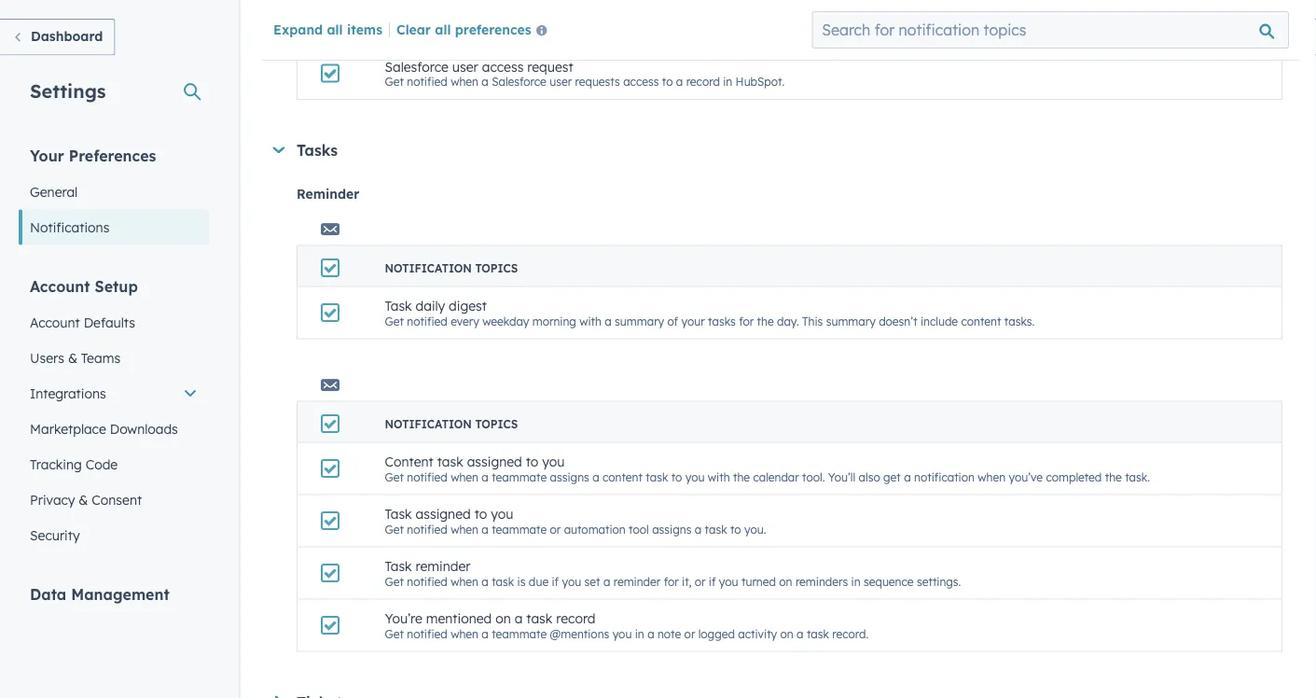 Task type: vqa. For each thing, say whether or not it's contained in the screenshot.
the left the domain
no



Task type: describe. For each thing, give the bounding box(es) containing it.
get inside salesforce user access request get notified when a salesforce user requests access to a record in hubspot.
[[385, 74, 404, 88]]

a right set
[[604, 574, 611, 588]]

integrations button
[[19, 376, 209, 411]]

teammate inside you're mentioned on a task record get notified when a teammate @mentions you in a note or logged activity on a task record.
[[492, 627, 547, 641]]

tool.
[[803, 470, 826, 484]]

sync
[[453, 6, 480, 22]]

with inside task daily digest get notified every weekday morning with a summary of your tasks for the day. this summary doesn't include content tasks.
[[580, 314, 602, 328]]

record inside you're mentioned on a task record get notified when a teammate @mentions you in a note or logged activity on a task record.
[[557, 610, 596, 627]]

task inside task assigned to you get notified when a teammate or automation tool assigns a task to you.
[[705, 522, 728, 536]]

privacy & consent
[[30, 491, 142, 508]]

consent
[[92, 491, 142, 508]]

note
[[658, 627, 682, 641]]

1 horizontal spatial reminder
[[614, 574, 661, 588]]

notified inside the "task reminder get notified when a task is due if you set a reminder for it, or if you turned on reminders in sequence settings."
[[407, 574, 448, 588]]

assigned inside task assigned to you get notified when a teammate or automation tool assigns a task to you.
[[416, 506, 471, 522]]

a right activity
[[797, 627, 804, 641]]

you'll
[[829, 470, 856, 484]]

clear all preferences
[[397, 21, 532, 37]]

on right mentioned
[[496, 610, 511, 627]]

task.
[[1126, 470, 1151, 484]]

salesforce for salesforce sync error
[[385, 6, 449, 22]]

preferences
[[455, 21, 532, 37]]

task for task reminder
[[385, 558, 412, 574]]

you.
[[745, 522, 767, 536]]

task for task assigned to you
[[385, 506, 412, 522]]

a up mentioned
[[482, 522, 489, 536]]

users
[[30, 350, 64, 366]]

task down due at left
[[527, 610, 553, 627]]

weekday
[[483, 314, 530, 328]]

tasks.
[[1005, 314, 1035, 328]]

your preferences
[[30, 146, 156, 165]]

sequence
[[864, 574, 914, 588]]

morning
[[533, 314, 577, 328]]

code
[[86, 456, 118, 472]]

users & teams
[[30, 350, 120, 366]]

automation
[[564, 522, 626, 536]]

tracking code link
[[19, 447, 209, 482]]

preferences
[[69, 146, 156, 165]]

get
[[884, 470, 901, 484]]

downloads
[[110, 420, 178, 437]]

task daily digest get notified every weekday morning with a summary of your tasks for the day. this summary doesn't include content tasks.
[[385, 298, 1035, 328]]

task left record.
[[807, 627, 830, 641]]

this
[[803, 314, 823, 328]]

in inside the "task reminder get notified when a task is due if you set a reminder for it, or if you turned on reminders in sequence settings."
[[852, 574, 861, 588]]

tasks
[[708, 314, 736, 328]]

mentioned
[[426, 610, 492, 627]]

management
[[71, 585, 170, 603]]

get inside content task assigned to you get notified when a teammate assigns a content task to you with the calendar tool. you'll also get a notification when you've completed the task.
[[385, 470, 404, 484]]

tracking code
[[30, 456, 118, 472]]

hubspot.
[[736, 74, 785, 88]]

1 if from the left
[[552, 574, 559, 588]]

you're
[[385, 610, 423, 627]]

users & teams link
[[19, 340, 209, 376]]

record.
[[833, 627, 869, 641]]

you've
[[1009, 470, 1044, 484]]

completed
[[1047, 470, 1103, 484]]

notified inside salesforce sync error get notified when an error prevents records from syncing.
[[407, 22, 448, 36]]

data management
[[30, 585, 170, 603]]

activity
[[739, 627, 778, 641]]

in inside you're mentioned on a task record get notified when a teammate @mentions you in a note or logged activity on a task record.
[[635, 627, 645, 641]]

all for expand
[[327, 21, 343, 37]]

account defaults link
[[19, 305, 209, 340]]

when inside salesforce user access request get notified when a salesforce user requests access to a record in hubspot.
[[451, 74, 479, 88]]

a right content
[[482, 470, 489, 484]]

defaults
[[84, 314, 135, 330]]

on right activity
[[781, 627, 794, 641]]

for for task daily digest
[[739, 314, 754, 328]]

marketplace downloads link
[[19, 411, 209, 447]]

daily
[[416, 298, 445, 314]]

you're mentioned on a task record get notified when a teammate @mentions you in a note or logged activity on a task record.
[[385, 610, 869, 641]]

dashboard
[[31, 28, 103, 44]]

from
[[618, 22, 643, 36]]

when inside task assigned to you get notified when a teammate or automation tool assigns a task to you.
[[451, 522, 479, 536]]

records
[[576, 22, 615, 36]]

1 vertical spatial caret image
[[275, 696, 282, 698]]

1 topics from the top
[[475, 261, 518, 275]]

prevents
[[527, 22, 572, 36]]

data
[[30, 585, 67, 603]]

due
[[529, 574, 549, 588]]

& for privacy
[[79, 491, 88, 508]]

content
[[385, 453, 434, 470]]

task up tool
[[646, 470, 669, 484]]

account defaults
[[30, 314, 135, 330]]

0 horizontal spatial reminder
[[416, 558, 471, 574]]

content task assigned to you get notified when a teammate assigns a content task to you with the calendar tool. you'll also get a notification when you've completed the task.
[[385, 453, 1151, 484]]

privacy
[[30, 491, 75, 508]]

account setup element
[[19, 276, 209, 553]]

notified inside content task assigned to you get notified when a teammate assigns a content task to you with the calendar tool. you'll also get a notification when you've completed the task.
[[407, 470, 448, 484]]

tasks
[[297, 141, 338, 160]]

in inside salesforce user access request get notified when a salesforce user requests access to a record in hubspot.
[[724, 74, 733, 88]]

tasks button
[[272, 141, 1283, 160]]

a right "get"
[[905, 470, 912, 484]]

dashboard link
[[0, 19, 115, 56]]

day.
[[778, 314, 800, 328]]

notifications
[[30, 219, 110, 235]]

general
[[30, 183, 78, 200]]

assigns inside task assigned to you get notified when a teammate or automation tool assigns a task to you.
[[653, 522, 692, 536]]

a up the "task reminder get notified when a task is due if you set a reminder for it, or if you turned on reminders in sequence settings."
[[695, 522, 702, 536]]

task assigned to you get notified when a teammate or automation tool assigns a task to you.
[[385, 506, 767, 536]]

account for account defaults
[[30, 314, 80, 330]]

teams
[[81, 350, 120, 366]]

get inside task assigned to you get notified when a teammate or automation tool assigns a task to you.
[[385, 522, 404, 536]]

security
[[30, 527, 80, 543]]

expand
[[273, 21, 323, 37]]

teammate inside content task assigned to you get notified when a teammate assigns a content task to you with the calendar tool. you'll also get a notification when you've completed the task.
[[492, 470, 547, 484]]

syncing.
[[646, 22, 689, 36]]

notification
[[915, 470, 975, 484]]

marketplace downloads
[[30, 420, 178, 437]]

or for record
[[685, 627, 696, 641]]

a right you're
[[482, 627, 489, 641]]

a down syncing. at the top of the page
[[677, 74, 683, 88]]

security link
[[19, 518, 209, 553]]

an
[[482, 22, 495, 36]]

turned
[[742, 574, 777, 588]]

notified inside task daily digest get notified every weekday morning with a summary of your tasks for the day. this summary doesn't include content tasks.
[[407, 314, 448, 328]]

of
[[668, 314, 679, 328]]

you inside task assigned to you get notified when a teammate or automation tool assigns a task to you.
[[491, 506, 514, 522]]

calendar
[[754, 470, 800, 484]]

account for account setup
[[30, 277, 90, 295]]

integrations
[[30, 385, 106, 401]]

for for task reminder
[[664, 574, 679, 588]]

account setup
[[30, 277, 138, 295]]



Task type: locate. For each thing, give the bounding box(es) containing it.
or left automation
[[550, 522, 561, 536]]

teammate
[[492, 470, 547, 484], [492, 522, 547, 536], [492, 627, 547, 641]]

assigned right content
[[467, 453, 522, 470]]

when inside salesforce sync error get notified when an error prevents records from syncing.
[[451, 22, 479, 36]]

1 vertical spatial notification topics
[[385, 417, 518, 431]]

2 if from the left
[[709, 574, 716, 588]]

0 horizontal spatial if
[[552, 574, 559, 588]]

caret image
[[273, 147, 285, 153], [275, 696, 282, 698]]

account up users on the bottom of page
[[30, 314, 80, 330]]

access down preferences
[[482, 58, 524, 74]]

settings
[[30, 79, 106, 102]]

notifications link
[[19, 210, 209, 245]]

3 get from the top
[[385, 314, 404, 328]]

when inside the "task reminder get notified when a task is due if you set a reminder for it, or if you turned on reminders in sequence settings."
[[451, 574, 479, 588]]

teammate inside task assigned to you get notified when a teammate or automation tool assigns a task to you.
[[492, 522, 547, 536]]

record
[[687, 74, 720, 88], [557, 610, 596, 627]]

all for clear
[[435, 21, 451, 37]]

salesforce user access request get notified when a salesforce user requests access to a record in hubspot.
[[385, 58, 785, 88]]

0 horizontal spatial record
[[557, 610, 596, 627]]

0 vertical spatial in
[[724, 74, 733, 88]]

with left calendar in the bottom right of the page
[[708, 470, 730, 484]]

2 notified from the top
[[407, 74, 448, 88]]

0 vertical spatial account
[[30, 277, 90, 295]]

0 horizontal spatial access
[[482, 58, 524, 74]]

0 vertical spatial notification
[[385, 261, 472, 275]]

notified
[[407, 22, 448, 36], [407, 74, 448, 88], [407, 314, 448, 328], [407, 470, 448, 484], [407, 522, 448, 536], [407, 574, 448, 588], [407, 627, 448, 641]]

account
[[30, 277, 90, 295], [30, 314, 80, 330]]

content inside task daily digest get notified every weekday morning with a summary of your tasks for the day. this summary doesn't include content tasks.
[[962, 314, 1002, 328]]

task
[[437, 453, 464, 470], [646, 470, 669, 484], [705, 522, 728, 536], [492, 574, 514, 588], [527, 610, 553, 627], [807, 627, 830, 641]]

if right "it,"
[[709, 574, 716, 588]]

task right content
[[437, 453, 464, 470]]

6 get from the top
[[385, 574, 404, 588]]

1 horizontal spatial summary
[[827, 314, 876, 328]]

1 horizontal spatial if
[[709, 574, 716, 588]]

1 vertical spatial topics
[[475, 417, 518, 431]]

summary left 'of'
[[615, 314, 665, 328]]

your
[[30, 146, 64, 165]]

0 vertical spatial or
[[550, 522, 561, 536]]

get inside the "task reminder get notified when a task is due if you set a reminder for it, or if you turned on reminders in sequence settings."
[[385, 574, 404, 588]]

your
[[682, 314, 705, 328]]

0 vertical spatial content
[[962, 314, 1002, 328]]

task left the is
[[492, 574, 514, 588]]

0 vertical spatial &
[[68, 350, 77, 366]]

0 vertical spatial topics
[[475, 261, 518, 275]]

0 horizontal spatial &
[[68, 350, 77, 366]]

1 horizontal spatial with
[[708, 470, 730, 484]]

user down clear all preferences button
[[453, 58, 479, 74]]

1 notified from the top
[[407, 22, 448, 36]]

include
[[921, 314, 959, 328]]

reminder right set
[[614, 574, 661, 588]]

settings.
[[917, 574, 962, 588]]

all left items
[[327, 21, 343, 37]]

2 notification topics from the top
[[385, 417, 518, 431]]

content left 'tasks.'
[[962, 314, 1002, 328]]

privacy & consent link
[[19, 482, 209, 518]]

reminders
[[796, 574, 849, 588]]

record left hubspot.
[[687, 74, 720, 88]]

assigned down content
[[416, 506, 471, 522]]

with inside content task assigned to you get notified when a teammate assigns a content task to you with the calendar tool. you'll also get a notification when you've completed the task.
[[708, 470, 730, 484]]

7 get from the top
[[385, 627, 404, 641]]

2 all from the left
[[435, 21, 451, 37]]

if right due at left
[[552, 574, 559, 588]]

for inside task daily digest get notified every weekday morning with a summary of your tasks for the day. this summary doesn't include content tasks.
[[739, 314, 754, 328]]

3 task from the top
[[385, 558, 412, 574]]

in left sequence on the right bottom of the page
[[852, 574, 861, 588]]

0 horizontal spatial summary
[[615, 314, 665, 328]]

1 vertical spatial record
[[557, 610, 596, 627]]

1 vertical spatial task
[[385, 506, 412, 522]]

record inside salesforce user access request get notified when a salesforce user requests access to a record in hubspot.
[[687, 74, 720, 88]]

reminder
[[297, 186, 360, 202]]

assigns
[[550, 470, 590, 484], [653, 522, 692, 536]]

to
[[663, 74, 673, 88], [526, 453, 539, 470], [672, 470, 683, 484], [475, 506, 487, 522], [731, 522, 742, 536]]

or inside you're mentioned on a task record get notified when a teammate @mentions you in a note or logged activity on a task record.
[[685, 627, 696, 641]]

or right note
[[685, 627, 696, 641]]

a inside task daily digest get notified every weekday morning with a summary of your tasks for the day. this summary doesn't include content tasks.
[[605, 314, 612, 328]]

notification topics up 'digest'
[[385, 261, 518, 275]]

access right requests
[[624, 74, 659, 88]]

1 horizontal spatial user
[[550, 74, 572, 88]]

requests
[[575, 74, 620, 88]]

task inside task daily digest get notified every weekday morning with a summary of your tasks for the day. this summary doesn't include content tasks.
[[385, 298, 412, 314]]

a left note
[[648, 627, 655, 641]]

your preferences element
[[19, 145, 209, 245]]

5 notified from the top
[[407, 522, 448, 536]]

for inside the "task reminder get notified when a task is due if you set a reminder for it, or if you turned on reminders in sequence settings."
[[664, 574, 679, 588]]

a right 'morning'
[[605, 314, 612, 328]]

salesforce left sync
[[385, 6, 449, 22]]

task inside task assigned to you get notified when a teammate or automation tool assigns a task to you.
[[385, 506, 412, 522]]

1 horizontal spatial &
[[79, 491, 88, 508]]

task left daily
[[385, 298, 412, 314]]

0 horizontal spatial for
[[664, 574, 679, 588]]

caret image inside tasks dropdown button
[[273, 147, 285, 153]]

a down clear all preferences button
[[482, 74, 489, 88]]

0 vertical spatial teammate
[[492, 470, 547, 484]]

teammate down the is
[[492, 627, 547, 641]]

assigns up task assigned to you get notified when a teammate or automation tool assigns a task to you.
[[550, 470, 590, 484]]

0 horizontal spatial with
[[580, 314, 602, 328]]

0 horizontal spatial the
[[734, 470, 750, 484]]

1 horizontal spatial all
[[435, 21, 451, 37]]

1 vertical spatial &
[[79, 491, 88, 508]]

get inside salesforce sync error get notified when an error prevents records from syncing.
[[385, 22, 404, 36]]

0 horizontal spatial user
[[453, 58, 479, 74]]

record down set
[[557, 610, 596, 627]]

salesforce
[[385, 6, 449, 22], [385, 58, 449, 74], [492, 74, 547, 88]]

task down content
[[385, 506, 412, 522]]

setup
[[95, 277, 138, 295]]

1 task from the top
[[385, 298, 412, 314]]

user left requests
[[550, 74, 572, 88]]

or for a
[[695, 574, 706, 588]]

or
[[550, 522, 561, 536], [695, 574, 706, 588], [685, 627, 696, 641]]

6 notified from the top
[[407, 574, 448, 588]]

2 summary from the left
[[827, 314, 876, 328]]

0 vertical spatial notification topics
[[385, 261, 518, 275]]

clear
[[397, 21, 431, 37]]

salesforce down preferences
[[492, 74, 547, 88]]

4 notified from the top
[[407, 470, 448, 484]]

when
[[451, 22, 479, 36], [451, 74, 479, 88], [451, 470, 479, 484], [978, 470, 1006, 484], [451, 522, 479, 536], [451, 574, 479, 588], [451, 627, 479, 641]]

notified inside salesforce user access request get notified when a salesforce user requests access to a record in hubspot.
[[407, 74, 448, 88]]

salesforce down clear
[[385, 58, 449, 74]]

& right privacy
[[79, 491, 88, 508]]

1 horizontal spatial in
[[724, 74, 733, 88]]

task for task daily digest
[[385, 298, 412, 314]]

doesn't
[[879, 314, 918, 328]]

teammate up task assigned to you get notified when a teammate or automation tool assigns a task to you.
[[492, 470, 547, 484]]

1 vertical spatial or
[[695, 574, 706, 588]]

it,
[[682, 574, 692, 588]]

& for users
[[68, 350, 77, 366]]

every
[[451, 314, 480, 328]]

all inside clear all preferences button
[[435, 21, 451, 37]]

notification topics up content
[[385, 417, 518, 431]]

all
[[327, 21, 343, 37], [435, 21, 451, 37]]

2 vertical spatial task
[[385, 558, 412, 574]]

0 vertical spatial task
[[385, 298, 412, 314]]

the left the day.
[[757, 314, 774, 328]]

task inside the "task reminder get notified when a task is due if you set a reminder for it, or if you turned on reminders in sequence settings."
[[492, 574, 514, 588]]

error right an
[[498, 22, 524, 36]]

assigns right tool
[[653, 522, 692, 536]]

or inside the "task reminder get notified when a task is due if you set a reminder for it, or if you turned on reminders in sequence settings."
[[695, 574, 706, 588]]

1 get from the top
[[385, 22, 404, 36]]

@mentions
[[550, 627, 610, 641]]

with
[[580, 314, 602, 328], [708, 470, 730, 484]]

2 get from the top
[[385, 74, 404, 88]]

1 notification topics from the top
[[385, 261, 518, 275]]

you
[[543, 453, 565, 470], [686, 470, 705, 484], [491, 506, 514, 522], [562, 574, 582, 588], [719, 574, 739, 588], [613, 627, 632, 641]]

digest
[[449, 298, 487, 314]]

2 horizontal spatial the
[[1106, 470, 1123, 484]]

& right users on the bottom of page
[[68, 350, 77, 366]]

content inside content task assigned to you get notified when a teammate assigns a content task to you with the calendar tool. you'll also get a notification when you've completed the task.
[[603, 470, 643, 484]]

1 vertical spatial with
[[708, 470, 730, 484]]

assigned inside content task assigned to you get notified when a teammate assigns a content task to you with the calendar tool. you'll also get a notification when you've completed the task.
[[467, 453, 522, 470]]

0 vertical spatial caret image
[[273, 147, 285, 153]]

error right sync
[[484, 6, 514, 22]]

or right "it,"
[[695, 574, 706, 588]]

task left "you."
[[705, 522, 728, 536]]

salesforce for salesforce user access request
[[385, 58, 449, 74]]

1 horizontal spatial record
[[687, 74, 720, 88]]

2 task from the top
[[385, 506, 412, 522]]

a
[[482, 74, 489, 88], [677, 74, 683, 88], [605, 314, 612, 328], [482, 470, 489, 484], [593, 470, 600, 484], [905, 470, 912, 484], [482, 522, 489, 536], [695, 522, 702, 536], [482, 574, 489, 588], [604, 574, 611, 588], [515, 610, 523, 627], [482, 627, 489, 641], [648, 627, 655, 641], [797, 627, 804, 641]]

expand all items
[[273, 21, 383, 37]]

1 vertical spatial teammate
[[492, 522, 547, 536]]

1 vertical spatial for
[[664, 574, 679, 588]]

1 vertical spatial content
[[603, 470, 643, 484]]

2 vertical spatial in
[[635, 627, 645, 641]]

a down the is
[[515, 610, 523, 627]]

summary
[[615, 314, 665, 328], [827, 314, 876, 328]]

to inside salesforce user access request get notified when a salesforce user requests access to a record in hubspot.
[[663, 74, 673, 88]]

get inside you're mentioned on a task record get notified when a teammate @mentions you in a note or logged activity on a task record.
[[385, 627, 404, 641]]

0 horizontal spatial in
[[635, 627, 645, 641]]

2 vertical spatial or
[[685, 627, 696, 641]]

1 vertical spatial assigns
[[653, 522, 692, 536]]

3 notified from the top
[[407, 314, 448, 328]]

content up tool
[[603, 470, 643, 484]]

for left "it,"
[[664, 574, 679, 588]]

data management element
[[30, 584, 209, 698]]

1 teammate from the top
[[492, 470, 547, 484]]

tool
[[629, 522, 649, 536]]

1 horizontal spatial for
[[739, 314, 754, 328]]

3 teammate from the top
[[492, 627, 547, 641]]

task reminder get notified when a task is due if you set a reminder for it, or if you turned on reminders in sequence settings.
[[385, 558, 962, 588]]

in left hubspot.
[[724, 74, 733, 88]]

the inside task daily digest get notified every weekday morning with a summary of your tasks for the day. this summary doesn't include content tasks.
[[757, 314, 774, 328]]

get
[[385, 22, 404, 36], [385, 74, 404, 88], [385, 314, 404, 328], [385, 470, 404, 484], [385, 522, 404, 536], [385, 574, 404, 588], [385, 627, 404, 641]]

0 vertical spatial record
[[687, 74, 720, 88]]

tracking
[[30, 456, 82, 472]]

0 horizontal spatial content
[[603, 470, 643, 484]]

marketplace
[[30, 420, 106, 437]]

or inside task assigned to you get notified when a teammate or automation tool assigns a task to you.
[[550, 522, 561, 536]]

1 summary from the left
[[615, 314, 665, 328]]

for right 'tasks'
[[739, 314, 754, 328]]

task inside the "task reminder get notified when a task is due if you set a reminder for it, or if you turned on reminders in sequence settings."
[[385, 558, 412, 574]]

notified inside you're mentioned on a task record get notified when a teammate @mentions you in a note or logged activity on a task record.
[[407, 627, 448, 641]]

summary right this at right
[[827, 314, 876, 328]]

1 notification from the top
[[385, 261, 472, 275]]

2 vertical spatial teammate
[[492, 627, 547, 641]]

reminder up mentioned
[[416, 558, 471, 574]]

request
[[528, 58, 574, 74]]

notification up daily
[[385, 261, 472, 275]]

account up account defaults
[[30, 277, 90, 295]]

1 account from the top
[[30, 277, 90, 295]]

1 vertical spatial notification
[[385, 417, 472, 431]]

a left the is
[[482, 574, 489, 588]]

0 horizontal spatial assigns
[[550, 470, 590, 484]]

4 get from the top
[[385, 470, 404, 484]]

also
[[859, 470, 881, 484]]

2 account from the top
[[30, 314, 80, 330]]

0 vertical spatial with
[[580, 314, 602, 328]]

for
[[739, 314, 754, 328], [664, 574, 679, 588]]

error
[[484, 6, 514, 22], [498, 22, 524, 36]]

2 teammate from the top
[[492, 522, 547, 536]]

general link
[[19, 174, 209, 210]]

salesforce inside salesforce sync error get notified when an error prevents records from syncing.
[[385, 6, 449, 22]]

when inside you're mentioned on a task record get notified when a teammate @mentions you in a note or logged activity on a task record.
[[451, 627, 479, 641]]

in left note
[[635, 627, 645, 641]]

is
[[518, 574, 526, 588]]

task
[[385, 298, 412, 314], [385, 506, 412, 522], [385, 558, 412, 574]]

salesforce sync error get notified when an error prevents records from syncing.
[[385, 6, 689, 36]]

on
[[780, 574, 793, 588], [496, 610, 511, 627], [781, 627, 794, 641]]

1 horizontal spatial content
[[962, 314, 1002, 328]]

a up task assigned to you get notified when a teammate or automation tool assigns a task to you.
[[593, 470, 600, 484]]

reminder
[[416, 558, 471, 574], [614, 574, 661, 588]]

5 get from the top
[[385, 522, 404, 536]]

logged
[[699, 627, 735, 641]]

notification topics
[[385, 261, 518, 275], [385, 417, 518, 431]]

2 notification from the top
[[385, 417, 472, 431]]

Search for notification topics search field
[[812, 11, 1290, 49]]

expand all items button
[[273, 21, 383, 37]]

if
[[552, 574, 559, 588], [709, 574, 716, 588]]

items
[[347, 21, 383, 37]]

2 horizontal spatial in
[[852, 574, 861, 588]]

assigns inside content task assigned to you get notified when a teammate assigns a content task to you with the calendar tool. you'll also get a notification when you've completed the task.
[[550, 470, 590, 484]]

task up you're
[[385, 558, 412, 574]]

1 vertical spatial account
[[30, 314, 80, 330]]

teammate up the is
[[492, 522, 547, 536]]

0 vertical spatial assigned
[[467, 453, 522, 470]]

with right 'morning'
[[580, 314, 602, 328]]

1 horizontal spatial access
[[624, 74, 659, 88]]

all left sync
[[435, 21, 451, 37]]

notified inside task assigned to you get notified when a teammate or automation tool assigns a task to you.
[[407, 522, 448, 536]]

0 horizontal spatial all
[[327, 21, 343, 37]]

0 vertical spatial for
[[739, 314, 754, 328]]

the left task.
[[1106, 470, 1123, 484]]

1 horizontal spatial the
[[757, 314, 774, 328]]

2 topics from the top
[[475, 417, 518, 431]]

7 notified from the top
[[407, 627, 448, 641]]

1 horizontal spatial assigns
[[653, 522, 692, 536]]

notification up content
[[385, 417, 472, 431]]

on inside the "task reminder get notified when a task is due if you set a reminder for it, or if you turned on reminders in sequence settings."
[[780, 574, 793, 588]]

get inside task daily digest get notified every weekday morning with a summary of your tasks for the day. this summary doesn't include content tasks.
[[385, 314, 404, 328]]

the left calendar in the bottom right of the page
[[734, 470, 750, 484]]

1 vertical spatial in
[[852, 574, 861, 588]]

1 vertical spatial assigned
[[416, 506, 471, 522]]

0 vertical spatial assigns
[[550, 470, 590, 484]]

you inside you're mentioned on a task record get notified when a teammate @mentions you in a note or logged activity on a task record.
[[613, 627, 632, 641]]

1 all from the left
[[327, 21, 343, 37]]

on right turned
[[780, 574, 793, 588]]

notification
[[385, 261, 472, 275], [385, 417, 472, 431]]



